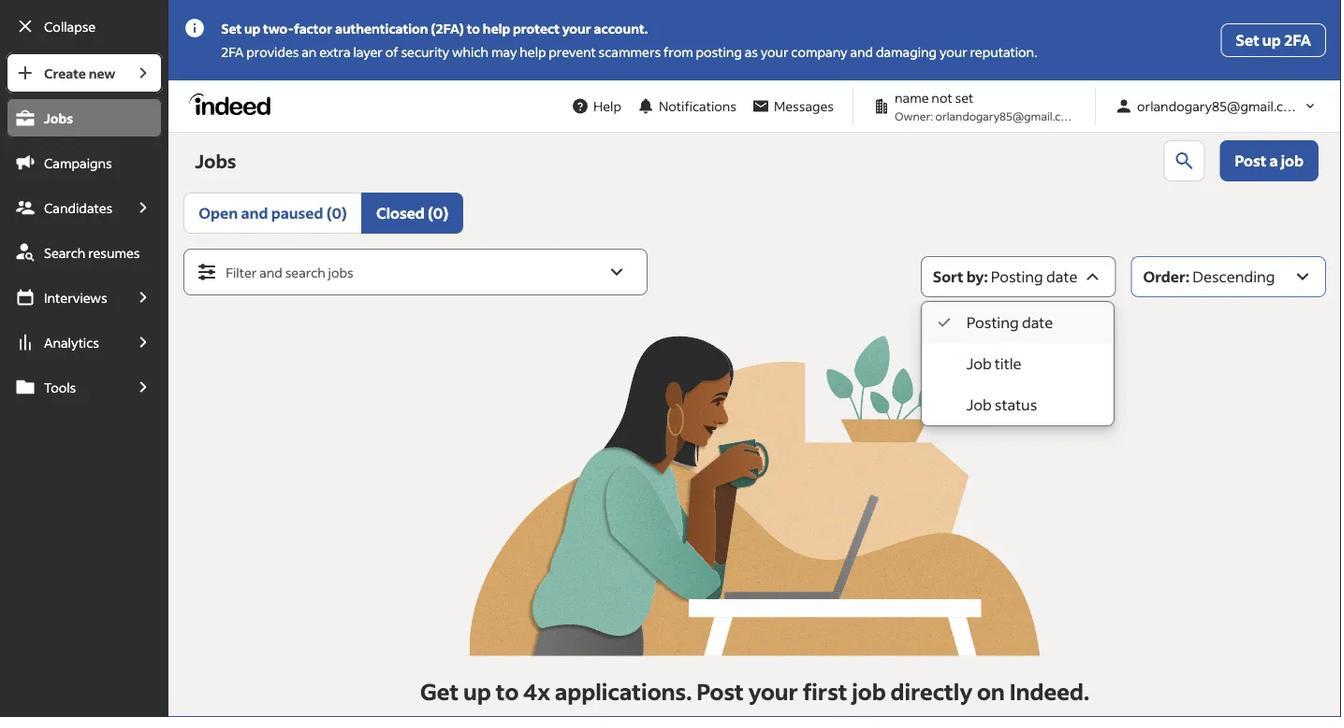 Task type: describe. For each thing, give the bounding box(es) containing it.
filter and search jobs element
[[185, 250, 647, 295]]

provides
[[246, 44, 299, 60]]

order:
[[1143, 267, 1190, 286]]

of
[[385, 44, 398, 60]]

account.
[[594, 20, 648, 37]]

search candidates image
[[1173, 150, 1196, 172]]

protect
[[513, 20, 560, 37]]

descending
[[1193, 267, 1275, 286]]

campaigns
[[44, 154, 112, 171]]

create
[[44, 65, 86, 81]]

open
[[199, 204, 238, 223]]

name not set owner: orlandogary85@gmail.com element
[[865, 88, 1084, 124]]

an
[[302, 44, 317, 60]]

layer
[[353, 44, 383, 60]]

0 horizontal spatial job
[[852, 677, 886, 706]]

set for set up 2fa
[[1236, 30, 1259, 50]]

create new
[[44, 65, 115, 81]]

jobs
[[328, 264, 353, 281]]

help button
[[563, 89, 629, 124]]

job title option
[[922, 343, 1113, 385]]

(2fa)
[[431, 20, 464, 37]]

your up prevent
[[562, 20, 591, 37]]

from
[[663, 44, 693, 60]]

set for set up two-factor authentication (2fa) to help protect your account. 2fa provides an extra layer of security which may help prevent scammers from posting as your company and damaging your reputation.
[[221, 20, 242, 37]]

analytics link
[[6, 322, 124, 363]]

sort by: posting date
[[933, 267, 1078, 286]]

posting
[[696, 44, 742, 60]]

filter and search jobs
[[226, 264, 353, 281]]

notifications
[[659, 98, 736, 115]]

1 vertical spatial post
[[696, 677, 744, 706]]

2 (0) from the left
[[428, 204, 449, 223]]

orlandogary85@gmail.com inside dropdown button
[[1137, 98, 1303, 115]]

collapse
[[44, 18, 96, 35]]

messages
[[774, 98, 834, 115]]

search resumes
[[44, 244, 140, 261]]

authentication
[[335, 20, 428, 37]]

get up to 4x applications. post your first job directly on indeed.
[[420, 677, 1090, 706]]

indeed home image
[[189, 93, 279, 116]]

closed (0)
[[376, 204, 449, 223]]

set
[[955, 89, 974, 106]]

first
[[803, 677, 847, 706]]

search
[[44, 244, 85, 261]]

notifications button
[[629, 86, 744, 127]]

search
[[285, 264, 325, 281]]

0 vertical spatial date
[[1046, 267, 1078, 286]]

posting date option
[[922, 302, 1113, 343]]

help
[[593, 98, 621, 115]]

orlandogary85@gmail.com inside name not set owner: orlandogary85@gmail.com
[[935, 109, 1078, 123]]

title
[[995, 354, 1021, 373]]

1 (0) from the left
[[326, 204, 347, 223]]

1 horizontal spatial job
[[1281, 151, 1304, 170]]

post a job link
[[1220, 140, 1319, 182]]

to inside set up two-factor authentication (2fa) to help protect your account. 2fa provides an extra layer of security which may help prevent scammers from posting as your company and damaging your reputation.
[[467, 20, 480, 37]]

paused
[[271, 204, 323, 223]]

and inside set up two-factor authentication (2fa) to help protect your account. 2fa provides an extra layer of security which may help prevent scammers from posting as your company and damaging your reputation.
[[850, 44, 873, 60]]

jobs link
[[6, 97, 163, 139]]

owner:
[[895, 109, 933, 123]]

status
[[995, 395, 1037, 415]]

new
[[89, 65, 115, 81]]

2fa inside set up 2fa link
[[1284, 30, 1311, 50]]

set up 2fa
[[1236, 30, 1311, 50]]

name not set owner: orlandogary85@gmail.com
[[895, 89, 1078, 123]]

as
[[745, 44, 758, 60]]



Task type: locate. For each thing, give the bounding box(es) containing it.
1 vertical spatial job
[[852, 677, 886, 706]]

1 horizontal spatial 2fa
[[1284, 30, 1311, 50]]

job status
[[967, 395, 1037, 415]]

indeed.
[[1010, 677, 1090, 706]]

post
[[1235, 151, 1266, 170], [696, 677, 744, 706]]

1 horizontal spatial post
[[1235, 151, 1266, 170]]

1 vertical spatial date
[[1022, 313, 1053, 332]]

0 vertical spatial job
[[1281, 151, 1304, 170]]

2 job from the top
[[967, 395, 992, 415]]

0 vertical spatial jobs
[[44, 109, 73, 126]]

expand advanced search image
[[606, 261, 628, 284]]

orlandogary85@gmail.com
[[1137, 98, 1303, 115], [935, 109, 1078, 123]]

up inside set up two-factor authentication (2fa) to help protect your account. 2fa provides an extra layer of security which may help prevent scammers from posting as your company and damaging your reputation.
[[244, 20, 260, 37]]

job
[[1281, 151, 1304, 170], [852, 677, 886, 706]]

and inside filter and search jobs element
[[259, 264, 283, 281]]

resumes
[[88, 244, 140, 261]]

1 horizontal spatial set
[[1236, 30, 1259, 50]]

your right damaging
[[940, 44, 967, 60]]

open and paused (0)
[[199, 204, 347, 223]]

0 vertical spatial to
[[467, 20, 480, 37]]

collapse button
[[6, 6, 163, 47]]

1 vertical spatial jobs
[[195, 149, 236, 173]]

applications.
[[555, 677, 692, 706]]

job for job title
[[967, 354, 992, 373]]

4x
[[523, 677, 550, 706]]

0 horizontal spatial help
[[483, 20, 510, 37]]

sort
[[933, 267, 963, 286]]

not
[[932, 89, 952, 106]]

1 horizontal spatial help
[[520, 44, 546, 60]]

and for filter and search jobs
[[259, 264, 283, 281]]

interviews link
[[6, 277, 124, 318]]

up for to
[[463, 677, 491, 706]]

jobs down "create new" link
[[44, 109, 73, 126]]

security
[[401, 44, 449, 60]]

jobs
[[44, 109, 73, 126], [195, 149, 236, 173]]

help
[[483, 20, 510, 37], [520, 44, 546, 60]]

on
[[977, 677, 1005, 706]]

0 horizontal spatial orlandogary85@gmail.com
[[935, 109, 1078, 123]]

0 vertical spatial and
[[850, 44, 873, 60]]

2fa
[[1284, 30, 1311, 50], [221, 44, 244, 60]]

to left the 4x
[[496, 677, 519, 706]]

set up orlandogary85@gmail.com dropdown button
[[1236, 30, 1259, 50]]

your
[[562, 20, 591, 37], [761, 44, 789, 60], [940, 44, 967, 60], [748, 677, 798, 706]]

date inside option
[[1022, 313, 1053, 332]]

filter
[[226, 264, 257, 281]]

directly
[[890, 677, 972, 706]]

posting up job title
[[967, 313, 1019, 332]]

0 vertical spatial posting
[[991, 267, 1043, 286]]

messages link
[[744, 89, 841, 124]]

1 horizontal spatial jobs
[[195, 149, 236, 173]]

set inside set up 2fa link
[[1236, 30, 1259, 50]]

1 vertical spatial job
[[967, 395, 992, 415]]

and right the filter
[[259, 264, 283, 281]]

search resumes link
[[6, 232, 163, 273]]

analytics
[[44, 334, 99, 351]]

1 vertical spatial help
[[520, 44, 546, 60]]

orlandogary85@gmail.com up search candidates image
[[1137, 98, 1303, 115]]

sort by: list box
[[922, 302, 1113, 426]]

1 horizontal spatial (0)
[[428, 204, 449, 223]]

date up posting date option
[[1046, 267, 1078, 286]]

orlandogary85@gmail.com down set
[[935, 109, 1078, 123]]

tools link
[[6, 367, 124, 408]]

menu bar
[[0, 52, 169, 718]]

0 horizontal spatial post
[[696, 677, 744, 706]]

1 horizontal spatial orlandogary85@gmail.com
[[1137, 98, 1303, 115]]

your left 'first'
[[748, 677, 798, 706]]

up for two-
[[244, 20, 260, 37]]

(0) right the closed
[[428, 204, 449, 223]]

orlandogary85@gmail.com button
[[1107, 89, 1326, 124]]

up for 2fa
[[1262, 30, 1281, 50]]

to
[[467, 20, 480, 37], [496, 677, 519, 706]]

2 horizontal spatial up
[[1262, 30, 1281, 50]]

0 horizontal spatial to
[[467, 20, 480, 37]]

and right company
[[850, 44, 873, 60]]

(0)
[[326, 204, 347, 223], [428, 204, 449, 223]]

set
[[221, 20, 242, 37], [1236, 30, 1259, 50]]

posting
[[991, 267, 1043, 286], [967, 313, 1019, 332]]

date up job title option
[[1022, 313, 1053, 332]]

date
[[1046, 267, 1078, 286], [1022, 313, 1053, 332]]

set inside set up two-factor authentication (2fa) to help protect your account. 2fa provides an extra layer of security which may help prevent scammers from posting as your company and damaging your reputation.
[[221, 20, 242, 37]]

and for open and paused (0)
[[241, 204, 268, 223]]

a
[[1269, 151, 1278, 170]]

get
[[420, 677, 459, 706]]

jobs up the open at the left top
[[195, 149, 236, 173]]

post a job
[[1235, 151, 1304, 170]]

tools
[[44, 379, 76, 396]]

and
[[850, 44, 873, 60], [241, 204, 268, 223], [259, 264, 283, 281]]

candidates
[[44, 199, 113, 216]]

2fa inside set up two-factor authentication (2fa) to help protect your account. 2fa provides an extra layer of security which may help prevent scammers from posting as your company and damaging your reputation.
[[221, 44, 244, 60]]

job inside option
[[967, 354, 992, 373]]

set up two-factor authentication (2fa) to help protect your account. 2fa provides an extra layer of security which may help prevent scammers from posting as your company and damaging your reputation.
[[221, 20, 1037, 60]]

order: descending
[[1143, 267, 1275, 286]]

job left title on the right of page
[[967, 354, 992, 373]]

job
[[967, 354, 992, 373], [967, 395, 992, 415]]

0 vertical spatial job
[[967, 354, 992, 373]]

posting date
[[967, 313, 1053, 332]]

set up 2fa link
[[1221, 23, 1326, 57]]

name
[[895, 89, 929, 106]]

set left two-
[[221, 20, 242, 37]]

up
[[244, 20, 260, 37], [1262, 30, 1281, 50], [463, 677, 491, 706]]

0 horizontal spatial (0)
[[326, 204, 347, 223]]

scammers
[[599, 44, 661, 60]]

by:
[[966, 267, 988, 286]]

may
[[491, 44, 517, 60]]

job for job status
[[967, 395, 992, 415]]

1 horizontal spatial to
[[496, 677, 519, 706]]

1 vertical spatial posting
[[967, 313, 1019, 332]]

factor
[[294, 20, 332, 37]]

1 vertical spatial to
[[496, 677, 519, 706]]

which
[[452, 44, 489, 60]]

interviews
[[44, 289, 107, 306]]

1 job from the top
[[967, 354, 992, 373]]

2 vertical spatial and
[[259, 264, 283, 281]]

help down protect
[[520, 44, 546, 60]]

extra
[[319, 44, 351, 60]]

menu bar containing create new
[[0, 52, 169, 718]]

up left two-
[[244, 20, 260, 37]]

to up which
[[467, 20, 480, 37]]

job title
[[967, 354, 1021, 373]]

0 horizontal spatial jobs
[[44, 109, 73, 126]]

campaigns link
[[6, 142, 163, 183]]

0 horizontal spatial set
[[221, 20, 242, 37]]

job left status on the bottom
[[967, 395, 992, 415]]

(0) right 'paused'
[[326, 204, 347, 223]]

up right get
[[463, 677, 491, 706]]

closed
[[376, 204, 425, 223]]

0 horizontal spatial up
[[244, 20, 260, 37]]

posting right 'by:'
[[991, 267, 1043, 286]]

0 horizontal spatial 2fa
[[221, 44, 244, 60]]

two-
[[263, 20, 294, 37]]

create new link
[[6, 52, 124, 94]]

jobs inside menu bar
[[44, 109, 73, 126]]

candidates link
[[6, 187, 124, 228]]

1 vertical spatial and
[[241, 204, 268, 223]]

prevent
[[549, 44, 596, 60]]

help up "may"
[[483, 20, 510, 37]]

reputation.
[[970, 44, 1037, 60]]

damaging
[[876, 44, 937, 60]]

job right a on the top
[[1281, 151, 1304, 170]]

1 horizontal spatial up
[[463, 677, 491, 706]]

and right the open at the left top
[[241, 204, 268, 223]]

company
[[791, 44, 848, 60]]

posting inside posting date option
[[967, 313, 1019, 332]]

job right 'first'
[[852, 677, 886, 706]]

up up orlandogary85@gmail.com dropdown button
[[1262, 30, 1281, 50]]

your right "as"
[[761, 44, 789, 60]]

0 vertical spatial help
[[483, 20, 510, 37]]

0 vertical spatial post
[[1235, 151, 1266, 170]]



Task type: vqa. For each thing, say whether or not it's contained in the screenshot.
date within the option
yes



